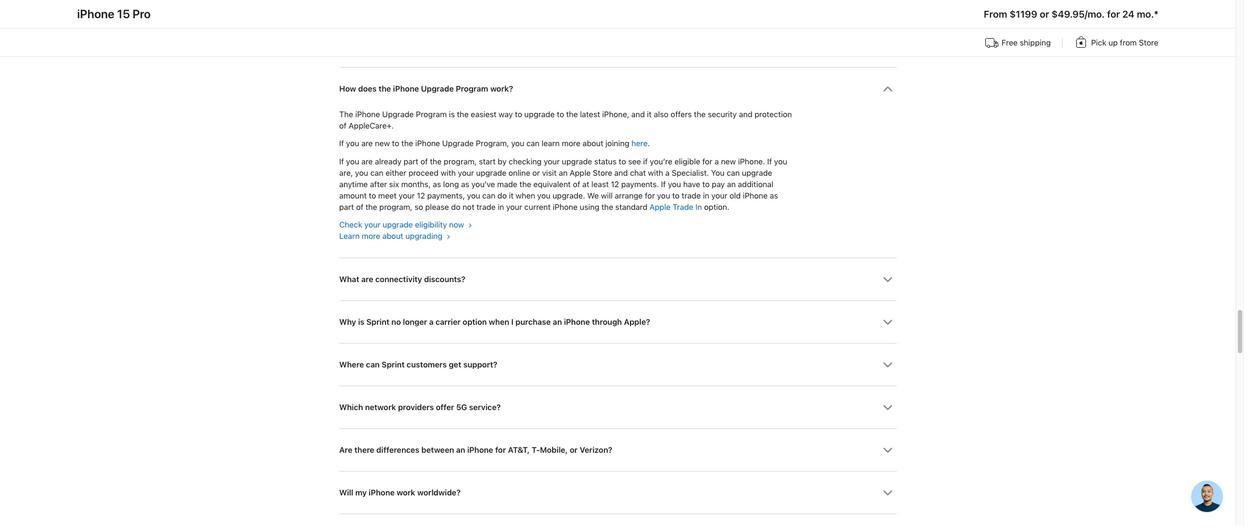 Task type: describe. For each thing, give the bounding box(es) containing it.
2 vertical spatial upgrade
[[442, 139, 474, 148]]

0 horizontal spatial program,
[[380, 202, 413, 211]]

least
[[592, 180, 609, 189]]

does
[[358, 84, 377, 93]]

how does the iphone upgrade program work?
[[339, 84, 513, 93]]

iphone,
[[603, 110, 630, 119]]

to down after
[[369, 191, 376, 200]]

iphone down additional
[[743, 191, 768, 200]]

the iphone upgrade program is the easiest way to upgrade to the latest iphone, and it also offers the security and protection of applecare+.
[[339, 110, 792, 130]]

2 horizontal spatial and
[[739, 110, 753, 119]]

you up are,
[[346, 157, 359, 166]]

mobile,
[[540, 445, 568, 454]]

checking
[[509, 157, 542, 166]]

payments.
[[622, 180, 659, 189]]

get
[[449, 360, 462, 369]]

0 vertical spatial about
[[583, 139, 604, 148]]

list item containing how does the iphone upgrade program work?
[[339, 67, 897, 258]]

upgrade inside dropdown button
[[421, 84, 454, 93]]

an up old on the top right of page
[[727, 180, 736, 189]]

if you are already part of the program, start by checking your upgrade status to see if you're eligible for a new iphone. if you are, you can either proceed with your upgrade online or visit an apple store and chat with a specialist. you can upgrade anytime after six months, as long as you've made the equivalent of at least 12 payments. if you have to pay an additional amount to meet your 12 payments, you can do it when you upgrade. we will arrange for you to trade in your old iphone as part of the program, so please do not trade in your current iphone using the standard
[[339, 157, 788, 211]]

chevrondown image
[[883, 445, 893, 455]]

anytime
[[339, 180, 368, 189]]

program inside the iphone upgrade program is the easiest way to upgrade to the latest iphone, and it also offers the security and protection of applecare+.
[[416, 110, 447, 119]]

an right visit in the left top of the page
[[559, 168, 568, 177]]

will
[[339, 488, 353, 497]]

the down will
[[602, 202, 614, 211]]

0 horizontal spatial as
[[433, 180, 441, 189]]

you left have
[[668, 180, 681, 189]]

iphone down upgrade.
[[553, 202, 578, 211]]

are,
[[339, 168, 353, 177]]

upgrade up additional
[[742, 168, 773, 177]]

1 horizontal spatial store
[[1140, 38, 1159, 47]]

you right iphone.
[[775, 157, 788, 166]]

why
[[339, 317, 356, 326]]

an inside dropdown button
[[553, 317, 562, 326]]

where can sprint customers get support? button
[[339, 343, 897, 386]]

you've
[[472, 180, 495, 189]]

six
[[389, 180, 399, 189]]

here
[[632, 139, 648, 148]]

to left see
[[619, 157, 626, 166]]

joining
[[606, 139, 630, 148]]

you down applecare+.
[[346, 139, 359, 148]]

proceed
[[409, 168, 439, 177]]

easiest
[[471, 110, 497, 119]]

if you are new to the iphone upgrade program, you can learn more about joining here .
[[339, 139, 650, 148]]

2 horizontal spatial as
[[770, 191, 779, 200]]

have
[[684, 180, 701, 189]]

iphone 15 pro link
[[77, 7, 151, 21]]

where
[[339, 360, 364, 369]]

iphone inside dropdown button
[[468, 445, 494, 454]]

free shipping
[[1002, 38, 1051, 47]]

free
[[1002, 38, 1018, 47]]

already
[[375, 157, 402, 166]]

equivalent
[[534, 180, 571, 189]]

what are connectivity discounts? button
[[339, 258, 897, 300]]

apple inside if you are already part of the program, start by checking your upgrade status to see if you're eligible for a new iphone. if you are, you can either proceed with your upgrade online or visit an apple store and chat with a specialist. you can upgrade anytime after six months, as long as you've made the equivalent of at least 12 payments. if you have to pay an additional amount to meet your 12 payments, you can do it when you upgrade. we will arrange for you to trade in your old iphone as part of the program, so please do not trade in your current iphone using the standard
[[570, 168, 591, 177]]

iphone right my
[[369, 488, 395, 497]]

longer
[[403, 317, 427, 326]]

0 vertical spatial program,
[[444, 157, 477, 166]]

will my iphone work worldwide? button
[[339, 472, 897, 514]]

latest
[[580, 110, 600, 119]]

will my iphone work worldwide?
[[339, 488, 461, 497]]

the
[[339, 110, 353, 119]]

arrange
[[615, 191, 643, 200]]

network
[[365, 403, 396, 412]]

see
[[629, 157, 641, 166]]

chevrondown image for support?
[[883, 360, 893, 370]]

customers
[[407, 360, 447, 369]]

either
[[386, 168, 407, 177]]

check your upgrade eligibility now link
[[339, 220, 472, 229]]

additional
[[738, 180, 774, 189]]

can left learn on the left top of the page
[[527, 139, 540, 148]]

are for new
[[362, 139, 373, 148]]

the down online
[[520, 180, 532, 189]]

an inside dropdown button
[[456, 445, 466, 454]]

iphone.
[[738, 157, 766, 166]]

what are connectivity discounts?
[[339, 275, 466, 284]]

long
[[443, 180, 459, 189]]

for inside dropdown button
[[495, 445, 506, 454]]

learn more about upgrading link
[[339, 231, 451, 241]]

upgrade inside the iphone upgrade program is the easiest way to upgrade to the latest iphone, and it also offers the security and protection of applecare+.
[[382, 110, 414, 119]]

providers
[[398, 403, 434, 412]]

list containing free shipping
[[77, 34, 1159, 54]]

connectivity
[[376, 275, 422, 284]]

you up current
[[538, 191, 551, 200]]

can down you've
[[483, 191, 496, 200]]

can inside where can sprint customers get support? dropdown button
[[366, 360, 380, 369]]

also
[[654, 110, 669, 119]]

learn
[[339, 231, 360, 241]]

your down pay
[[712, 191, 728, 200]]

online
[[509, 168, 531, 177]]

service?
[[469, 403, 501, 412]]

using
[[580, 202, 600, 211]]

offers
[[671, 110, 692, 119]]

your left current
[[506, 202, 523, 211]]

old
[[730, 191, 741, 200]]

of left at
[[573, 180, 581, 189]]

to up 'apple trade in' link
[[673, 191, 680, 200]]

0 vertical spatial more
[[562, 139, 581, 148]]

why is sprint no longer a carrier option when i purchase an iphone through apple?
[[339, 317, 651, 326]]

are inside dropdown button
[[361, 275, 374, 284]]

support?
[[464, 360, 498, 369]]

from
[[1121, 38, 1138, 47]]

iphone inside the iphone upgrade program is the easiest way to upgrade to the latest iphone, and it also offers the security and protection of applecare+.
[[355, 110, 380, 119]]

by
[[498, 157, 507, 166]]

for up you
[[703, 157, 713, 166]]

we
[[588, 191, 599, 200]]

apple trade in option.
[[650, 202, 730, 211]]

are
[[339, 445, 353, 454]]

$49.95
[[1052, 9, 1085, 20]]

or inside if you are already part of the program, start by checking your upgrade status to see if you're eligible for a new iphone. if you are, you can either proceed with your upgrade online or visit an apple store and chat with a specialist. you can upgrade anytime after six months, as long as you've made the equivalent of at least 12 payments. if you have to pay an additional amount to meet your 12 payments, you can do it when you upgrade. we will arrange for you to trade in your old iphone as part of the program, so please do not trade in your current iphone using the standard
[[533, 168, 540, 177]]

if
[[643, 157, 648, 166]]

upgrade inside the iphone upgrade program is the easiest way to upgrade to the latest iphone, and it also offers the security and protection of applecare+.
[[525, 110, 555, 119]]

current
[[525, 202, 551, 211]]

status
[[595, 157, 617, 166]]

to right way
[[515, 110, 523, 119]]

learn
[[542, 139, 560, 148]]

1 horizontal spatial as
[[461, 180, 470, 189]]

can up after
[[370, 168, 384, 177]]

eligible
[[675, 157, 701, 166]]

trade
[[673, 202, 694, 211]]

$1199
[[1010, 9, 1038, 20]]

standard
[[616, 202, 648, 211]]

it inside if you are already part of the program, start by checking your upgrade status to see if you're eligible for a new iphone. if you are, you can either proceed with your upgrade online or visit an apple store and chat with a specialist. you can upgrade anytime after six months, as long as you've made the equivalent of at least 12 payments. if you have to pay an additional amount to meet your 12 payments, you can do it when you upgrade. we will arrange for you to trade in your old iphone as part of the program, so please do not trade in your current iphone using the standard
[[509, 191, 514, 200]]

at&t,
[[508, 445, 530, 454]]

at
[[583, 180, 590, 189]]

which
[[339, 403, 363, 412]]

check
[[339, 220, 362, 229]]

for left the 24
[[1108, 9, 1121, 20]]

to left 'latest' at the top left
[[557, 110, 564, 119]]



Task type: locate. For each thing, give the bounding box(es) containing it.
program down how does the iphone upgrade program work?
[[416, 110, 447, 119]]

iphone left through
[[564, 317, 590, 326]]

your down months,
[[399, 191, 415, 200]]

12
[[611, 180, 619, 189], [417, 191, 425, 200]]

your inside check your upgrade eligibility now learn more about upgrading
[[365, 220, 381, 229]]

0 vertical spatial upgrade
[[421, 84, 454, 93]]

it left also
[[647, 110, 652, 119]]

0 horizontal spatial apple
[[570, 168, 591, 177]]

iphone 15 pro
[[77, 7, 151, 21]]

start
[[479, 157, 496, 166]]

iphone left at&t,
[[468, 445, 494, 454]]

chevrondown image for a
[[883, 317, 893, 327]]

sprint for can
[[382, 360, 405, 369]]

purchase
[[516, 317, 551, 326]]

1 vertical spatial program
[[416, 110, 447, 119]]

are inside if you are already part of the program, start by checking your upgrade status to see if you're eligible for a new iphone. if you are, you can either proceed with your upgrade online or visit an apple store and chat with a specialist. you can upgrade anytime after six months, as long as you've made the equivalent of at least 12 payments. if you have to pay an additional amount to meet your 12 payments, you can do it when you upgrade. we will arrange for you to trade in your old iphone as part of the program, so please do not trade in your current iphone using the standard
[[362, 157, 373, 166]]

you
[[711, 168, 725, 177]]

and inside if you are already part of the program, start by checking your upgrade status to see if you're eligible for a new iphone. if you are, you can either proceed with your upgrade online or visit an apple store and chat with a specialist. you can upgrade anytime after six months, as long as you've made the equivalent of at least 12 payments. if you have to pay an additional amount to meet your 12 payments, you can do it when you upgrade. we will arrange for you to trade in your old iphone as part of the program, so please do not trade in your current iphone using the standard
[[615, 168, 628, 177]]

2 vertical spatial are
[[361, 275, 374, 284]]

part down the amount
[[339, 202, 354, 211]]

1 with from the left
[[441, 168, 456, 177]]

can right you
[[727, 168, 740, 177]]

1 horizontal spatial and
[[632, 110, 645, 119]]

do down "made"
[[498, 191, 507, 200]]

up
[[1109, 38, 1118, 47]]

with
[[441, 168, 456, 177], [648, 168, 664, 177]]

about up status
[[583, 139, 604, 148]]

your right check
[[365, 220, 381, 229]]

iphone right does in the top of the page
[[393, 84, 419, 93]]

you up anytime
[[355, 168, 368, 177]]

can right where
[[366, 360, 380, 369]]

between
[[422, 445, 454, 454]]

1 vertical spatial are
[[362, 157, 373, 166]]

i
[[512, 317, 514, 326]]

pick
[[1092, 38, 1107, 47]]

1 vertical spatial apple
[[650, 202, 671, 211]]

0 horizontal spatial trade
[[477, 202, 496, 211]]

1 vertical spatial new
[[721, 157, 736, 166]]

upgrade
[[525, 110, 555, 119], [562, 157, 593, 166], [476, 168, 507, 177], [742, 168, 773, 177], [383, 220, 413, 229]]

sprint inside dropdown button
[[367, 317, 390, 326]]

carrier
[[436, 317, 461, 326]]

0 horizontal spatial store
[[593, 168, 613, 177]]

will
[[601, 191, 613, 200]]

0 horizontal spatial about
[[383, 231, 404, 241]]

0 horizontal spatial new
[[375, 139, 390, 148]]

0 vertical spatial when
[[516, 191, 535, 200]]

are down applecare+.
[[362, 139, 373, 148]]

the right offers
[[694, 110, 706, 119]]

0 horizontal spatial in
[[498, 202, 504, 211]]

which network providers offer 5g service? button
[[339, 386, 897, 428]]

you up 'apple trade in' link
[[657, 191, 671, 200]]

when inside why is sprint no longer a carrier option when i purchase an iphone through apple? dropdown button
[[489, 317, 510, 326]]

what
[[339, 275, 359, 284]]

1 horizontal spatial part
[[404, 157, 419, 166]]

and
[[632, 110, 645, 119], [739, 110, 753, 119], [615, 168, 628, 177]]

1 vertical spatial is
[[358, 317, 365, 326]]

when left i
[[489, 317, 510, 326]]

in up the option.
[[703, 191, 710, 200]]

3 list item from the top
[[339, 514, 897, 525]]

chevrondown image inside how does the iphone upgrade program work? dropdown button
[[883, 84, 893, 94]]

4 chevrondown image from the top
[[883, 360, 893, 370]]

a up you
[[715, 157, 719, 166]]

a inside dropdown button
[[429, 317, 434, 326]]

for
[[1108, 9, 1121, 20], [703, 157, 713, 166], [645, 191, 655, 200], [495, 445, 506, 454]]

or inside dropdown button
[[570, 445, 578, 454]]

12 up so
[[417, 191, 425, 200]]

1 chevrondown image from the top
[[883, 84, 893, 94]]

or left visit in the left top of the page
[[533, 168, 540, 177]]

sprint inside dropdown button
[[382, 360, 405, 369]]

trade right not
[[477, 202, 496, 211]]

1 are from the top
[[362, 139, 373, 148]]

program,
[[476, 139, 509, 148]]

is inside dropdown button
[[358, 317, 365, 326]]

new inside if you are already part of the program, start by checking your upgrade status to see if you're eligible for a new iphone. if you are, you can either proceed with your upgrade online or visit an apple store and chat with a specialist. you can upgrade anytime after six months, as long as you've made the equivalent of at least 12 payments. if you have to pay an additional amount to meet your 12 payments, you can do it when you upgrade. we will arrange for you to trade in your old iphone as part of the program, so please do not trade in your current iphone using the standard
[[721, 157, 736, 166]]

0 vertical spatial list item
[[339, 0, 897, 24]]

1 vertical spatial store
[[593, 168, 613, 177]]

an right purchase
[[553, 317, 562, 326]]

1 horizontal spatial with
[[648, 168, 664, 177]]

protection
[[755, 110, 792, 119]]

2 vertical spatial or
[[570, 445, 578, 454]]

0 horizontal spatial program
[[416, 110, 447, 119]]

1 vertical spatial sprint
[[382, 360, 405, 369]]

amount
[[339, 191, 367, 200]]

0 horizontal spatial with
[[441, 168, 456, 177]]

0 vertical spatial apple
[[570, 168, 591, 177]]

5g
[[456, 403, 467, 412]]

of down the
[[339, 121, 347, 130]]

1 horizontal spatial in
[[703, 191, 710, 200]]

or right mobile,
[[570, 445, 578, 454]]

1 horizontal spatial or
[[570, 445, 578, 454]]

the up already
[[402, 139, 413, 148]]

2 vertical spatial list item
[[339, 514, 897, 525]]

0 horizontal spatial and
[[615, 168, 628, 177]]

0 vertical spatial is
[[449, 110, 455, 119]]

as left long at the top left of page
[[433, 180, 441, 189]]

eligibility
[[415, 220, 447, 229]]

t-
[[532, 445, 540, 454]]

made
[[497, 180, 518, 189]]

are for already
[[362, 157, 373, 166]]

about down check your upgrade eligibility now link
[[383, 231, 404, 241]]

upgrade up learn on the left top of the page
[[525, 110, 555, 119]]

upgrading
[[406, 231, 443, 241]]

and left chat
[[615, 168, 628, 177]]

0 vertical spatial a
[[715, 157, 719, 166]]

the down the amount
[[366, 202, 377, 211]]

do left not
[[451, 202, 461, 211]]

1 horizontal spatial apple
[[650, 202, 671, 211]]

1 vertical spatial do
[[451, 202, 461, 211]]

apple up at
[[570, 168, 591, 177]]

apple left trade
[[650, 202, 671, 211]]

1 horizontal spatial a
[[666, 168, 670, 177]]

when
[[516, 191, 535, 200], [489, 317, 510, 326]]

chevrondown image inside will my iphone work worldwide? dropdown button
[[883, 488, 893, 498]]

sprint left customers
[[382, 360, 405, 369]]

when up current
[[516, 191, 535, 200]]

and right iphone,
[[632, 110, 645, 119]]

6 chevrondown image from the top
[[883, 488, 893, 498]]

or right $1199
[[1040, 9, 1050, 20]]

0 vertical spatial it
[[647, 110, 652, 119]]

0 horizontal spatial when
[[489, 317, 510, 326]]

through
[[592, 317, 622, 326]]

are right "what"
[[361, 275, 374, 284]]

are left already
[[362, 157, 373, 166]]

pay
[[712, 180, 725, 189]]

3 are from the top
[[361, 275, 374, 284]]

0 vertical spatial do
[[498, 191, 507, 200]]

of up proceed
[[421, 157, 428, 166]]

new up you
[[721, 157, 736, 166]]

0 vertical spatial or
[[1040, 9, 1050, 20]]

months,
[[401, 180, 431, 189]]

program
[[456, 84, 489, 93], [416, 110, 447, 119]]

chevrondown image for program
[[883, 84, 893, 94]]

1 vertical spatial 12
[[417, 191, 425, 200]]

upgrade.
[[553, 191, 585, 200]]

1 vertical spatial trade
[[477, 202, 496, 211]]

1 horizontal spatial trade
[[682, 191, 701, 200]]

list item
[[339, 0, 897, 24], [339, 67, 897, 258], [339, 514, 897, 525]]

of
[[339, 121, 347, 130], [421, 157, 428, 166], [573, 180, 581, 189], [356, 202, 364, 211]]

chevrondown image inside where can sprint customers get support? dropdown button
[[883, 360, 893, 370]]

chevrondown image for service?
[[883, 403, 893, 412]]

visit
[[542, 168, 557, 177]]

upgrade inside check your upgrade eligibility now learn more about upgrading
[[383, 220, 413, 229]]

is inside the iphone upgrade program is the easiest way to upgrade to the latest iphone, and it also offers the security and protection of applecare+.
[[449, 110, 455, 119]]

iphone up proceed
[[415, 139, 440, 148]]

a right longer
[[429, 317, 434, 326]]

store up least
[[593, 168, 613, 177]]

discounts?
[[424, 275, 466, 284]]

chevrondown image
[[883, 84, 893, 94], [883, 275, 893, 284], [883, 317, 893, 327], [883, 360, 893, 370], [883, 403, 893, 412], [883, 488, 893, 498]]

apple trade in link
[[650, 202, 705, 211]]

1 horizontal spatial is
[[449, 110, 455, 119]]

now
[[449, 220, 464, 229]]

1 vertical spatial in
[[498, 202, 504, 211]]

5 chevrondown image from the top
[[883, 403, 893, 412]]

your up visit in the left top of the page
[[544, 157, 560, 166]]

0 vertical spatial new
[[375, 139, 390, 148]]

pick up from store
[[1092, 38, 1159, 47]]

1 horizontal spatial more
[[562, 139, 581, 148]]

*
[[1155, 9, 1159, 20]]

.
[[648, 139, 650, 148]]

your up long at the top left of page
[[458, 168, 474, 177]]

specialist.
[[672, 168, 709, 177]]

how
[[339, 84, 356, 93]]

of inside the iphone upgrade program is the easiest way to upgrade to the latest iphone, and it also offers the security and protection of applecare+.
[[339, 121, 347, 130]]

verizon?
[[580, 445, 613, 454]]

0 vertical spatial sprint
[[367, 317, 390, 326]]

so
[[415, 202, 423, 211]]

the up proceed
[[430, 157, 442, 166]]

check your upgrade eligibility now learn more about upgrading
[[339, 220, 466, 241]]

worldwide?
[[417, 488, 461, 497]]

when inside if you are already part of the program, start by checking your upgrade status to see if you're eligible for a new iphone. if you are, you can either proceed with your upgrade online or visit an apple store and chat with a specialist. you can upgrade anytime after six months, as long as you've made the equivalent of at least 12 payments. if you have to pay an additional amount to meet your 12 payments, you can do it when you upgrade. we will arrange for you to trade in your old iphone as part of the program, so please do not trade in your current iphone using the standard
[[516, 191, 535, 200]]

for down payments.
[[645, 191, 655, 200]]

1 vertical spatial upgrade
[[382, 110, 414, 119]]

1 vertical spatial a
[[666, 168, 670, 177]]

why is sprint no longer a carrier option when i purchase an iphone through apple? button
[[339, 301, 897, 343]]

applecare+.
[[349, 121, 394, 130]]

chevrondown image inside why is sprint no longer a carrier option when i purchase an iphone through apple? dropdown button
[[883, 317, 893, 327]]

0 horizontal spatial a
[[429, 317, 434, 326]]

1 vertical spatial or
[[533, 168, 540, 177]]

you
[[346, 139, 359, 148], [511, 139, 525, 148], [346, 157, 359, 166], [775, 157, 788, 166], [355, 168, 368, 177], [668, 180, 681, 189], [467, 191, 480, 200], [538, 191, 551, 200], [657, 191, 671, 200]]

in
[[703, 191, 710, 200], [498, 202, 504, 211]]

3 chevrondown image from the top
[[883, 317, 893, 327]]

1 horizontal spatial program,
[[444, 157, 477, 166]]

0 vertical spatial in
[[703, 191, 710, 200]]

2 list item from the top
[[339, 67, 897, 258]]

program, up long at the top left of page
[[444, 157, 477, 166]]

store inside if you are already part of the program, start by checking your upgrade status to see if you're eligible for a new iphone. if you are, you can either proceed with your upgrade online or visit an apple store and chat with a specialist. you can upgrade anytime after six months, as long as you've made the equivalent of at least 12 payments. if you have to pay an additional amount to meet your 12 payments, you can do it when you upgrade. we will arrange for you to trade in your old iphone as part of the program, so please do not trade in your current iphone using the standard
[[593, 168, 613, 177]]

and right security
[[739, 110, 753, 119]]

mo.
[[1137, 9, 1155, 20]]

of down the amount
[[356, 202, 364, 211]]

with up long at the top left of page
[[441, 168, 456, 177]]

you up not
[[467, 191, 480, 200]]

1 horizontal spatial program
[[456, 84, 489, 93]]

please
[[425, 202, 449, 211]]

12 up will
[[611, 180, 619, 189]]

0 vertical spatial store
[[1140, 38, 1159, 47]]

1 vertical spatial about
[[383, 231, 404, 241]]

work
[[397, 488, 416, 497]]

1 list item from the top
[[339, 0, 897, 24]]

1 vertical spatial program,
[[380, 202, 413, 211]]

0 vertical spatial are
[[362, 139, 373, 148]]

list
[[77, 34, 1159, 54]]

to
[[515, 110, 523, 119], [557, 110, 564, 119], [392, 139, 399, 148], [619, 157, 626, 166], [703, 180, 710, 189], [369, 191, 376, 200], [673, 191, 680, 200]]

as down additional
[[770, 191, 779, 200]]

1 vertical spatial more
[[362, 231, 380, 241]]

trade down have
[[682, 191, 701, 200]]

more right the learn
[[362, 231, 380, 241]]

a down you're
[[666, 168, 670, 177]]

0 horizontal spatial part
[[339, 202, 354, 211]]

you're
[[650, 157, 673, 166]]

more inside check your upgrade eligibility now learn more about upgrading
[[362, 231, 380, 241]]

2 with from the left
[[648, 168, 664, 177]]

is left easiest
[[449, 110, 455, 119]]

0 vertical spatial program
[[456, 84, 489, 93]]

1 vertical spatial when
[[489, 317, 510, 326]]

the left easiest
[[457, 110, 469, 119]]

1 horizontal spatial when
[[516, 191, 535, 200]]

or
[[1040, 9, 1050, 20], [533, 168, 540, 177], [570, 445, 578, 454]]

2 chevrondown image from the top
[[883, 275, 893, 284]]

0 horizontal spatial or
[[533, 168, 540, 177]]

program inside how does the iphone upgrade program work? dropdown button
[[456, 84, 489, 93]]

program, down the meet
[[380, 202, 413, 211]]

2 horizontal spatial a
[[715, 157, 719, 166]]

security
[[708, 110, 737, 119]]

2 horizontal spatial or
[[1040, 9, 1050, 20]]

to up already
[[392, 139, 399, 148]]

upgrade down start
[[476, 168, 507, 177]]

program up easiest
[[456, 84, 489, 93]]

iphone up applecare+.
[[355, 110, 380, 119]]

0 horizontal spatial is
[[358, 317, 365, 326]]

it down "made"
[[509, 191, 514, 200]]

0 horizontal spatial do
[[451, 202, 461, 211]]

the inside dropdown button
[[379, 84, 391, 93]]

it
[[647, 110, 652, 119], [509, 191, 514, 200]]

chevrondown image inside the what are connectivity discounts? dropdown button
[[883, 275, 893, 284]]

the left 'latest' at the top left
[[567, 110, 578, 119]]

a
[[715, 157, 719, 166], [666, 168, 670, 177], [429, 317, 434, 326]]

1 horizontal spatial new
[[721, 157, 736, 166]]

trade
[[682, 191, 701, 200], [477, 202, 496, 211]]

1 horizontal spatial about
[[583, 139, 604, 148]]

1 horizontal spatial 12
[[611, 180, 619, 189]]

more
[[562, 139, 581, 148], [362, 231, 380, 241]]

2 vertical spatial a
[[429, 317, 434, 326]]

more right learn on the left top of the page
[[562, 139, 581, 148]]

iphone
[[393, 84, 419, 93], [355, 110, 380, 119], [415, 139, 440, 148], [743, 191, 768, 200], [553, 202, 578, 211], [564, 317, 590, 326], [468, 445, 494, 454], [369, 488, 395, 497]]

chevrondown image inside the which network providers offer 5g service? dropdown button
[[883, 403, 893, 412]]

you up checking
[[511, 139, 525, 148]]

0 horizontal spatial 12
[[417, 191, 425, 200]]

about inside check your upgrade eligibility now learn more about upgrading
[[383, 231, 404, 241]]

1 horizontal spatial it
[[647, 110, 652, 119]]

the
[[379, 84, 391, 93], [457, 110, 469, 119], [567, 110, 578, 119], [694, 110, 706, 119], [402, 139, 413, 148], [430, 157, 442, 166], [520, 180, 532, 189], [366, 202, 377, 211], [602, 202, 614, 211]]

upgrade up at
[[562, 157, 593, 166]]

no
[[392, 317, 401, 326]]

here link
[[632, 139, 648, 148]]

is right why
[[358, 317, 365, 326]]

there
[[355, 445, 375, 454]]

payments,
[[427, 191, 465, 200]]

offer
[[436, 403, 454, 412]]

do
[[498, 191, 507, 200], [451, 202, 461, 211]]

are
[[362, 139, 373, 148], [362, 157, 373, 166], [361, 275, 374, 284]]

2 are from the top
[[362, 157, 373, 166]]

1 vertical spatial list item
[[339, 67, 897, 258]]

0 vertical spatial 12
[[611, 180, 619, 189]]

an
[[559, 168, 568, 177], [727, 180, 736, 189], [553, 317, 562, 326], [456, 445, 466, 454]]

in down "made"
[[498, 202, 504, 211]]

0 vertical spatial part
[[404, 157, 419, 166]]

it inside the iphone upgrade program is the easiest way to upgrade to the latest iphone, and it also offers the security and protection of applecare+.
[[647, 110, 652, 119]]

store
[[1140, 38, 1159, 47], [593, 168, 613, 177]]

1 vertical spatial it
[[509, 191, 514, 200]]

sprint left no
[[367, 317, 390, 326]]

new
[[375, 139, 390, 148], [721, 157, 736, 166]]

0 vertical spatial trade
[[682, 191, 701, 200]]

after
[[370, 180, 387, 189]]

as right long at the top left of page
[[461, 180, 470, 189]]

to left pay
[[703, 180, 710, 189]]

0 horizontal spatial more
[[362, 231, 380, 241]]

apple
[[570, 168, 591, 177], [650, 202, 671, 211]]

sprint for is
[[367, 317, 390, 326]]

about
[[583, 139, 604, 148], [383, 231, 404, 241]]

1 horizontal spatial do
[[498, 191, 507, 200]]

option.
[[705, 202, 730, 211]]

0 horizontal spatial it
[[509, 191, 514, 200]]

1 vertical spatial part
[[339, 202, 354, 211]]



Task type: vqa. For each thing, say whether or not it's contained in the screenshot.
second HomePod from the top
no



